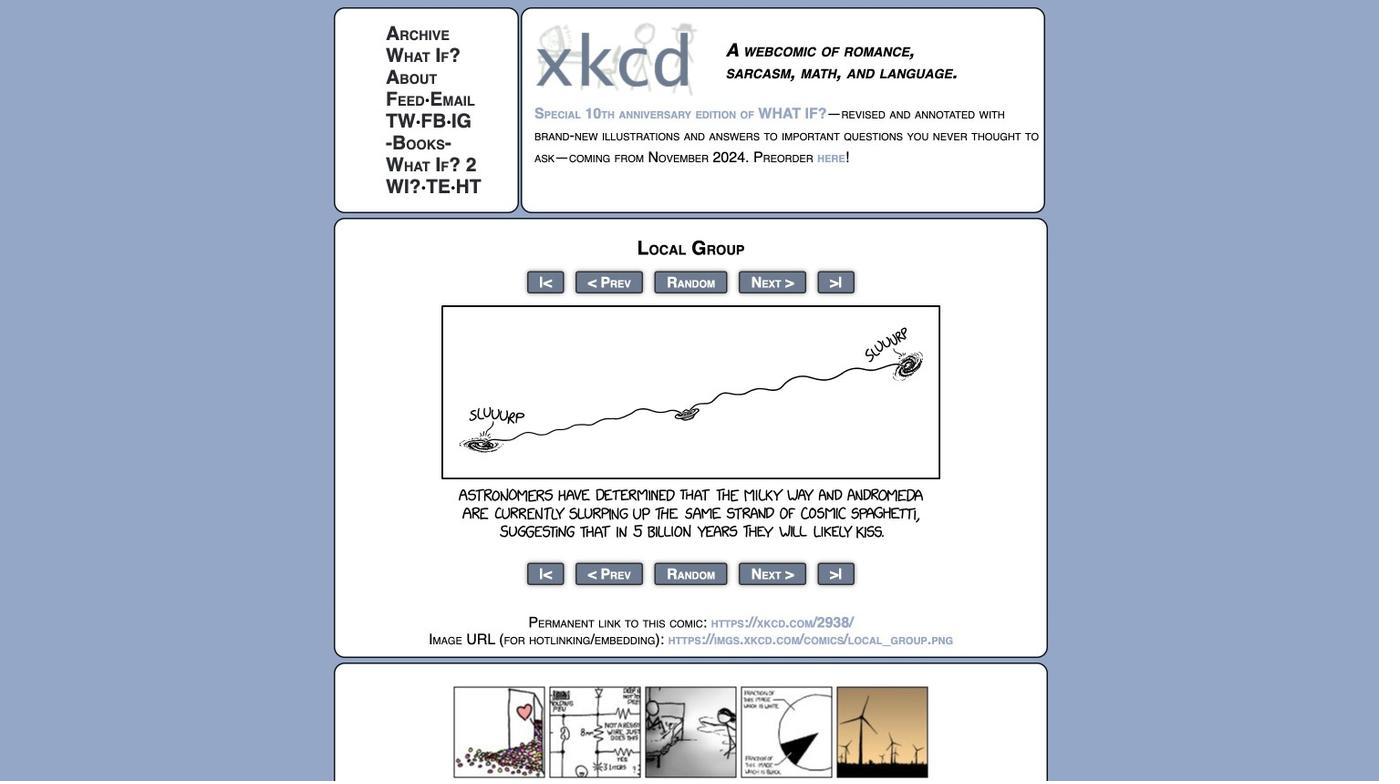 Task type: locate. For each thing, give the bounding box(es) containing it.
xkcd.com logo image
[[535, 21, 704, 97]]

local group image
[[442, 306, 941, 548]]



Task type: describe. For each thing, give the bounding box(es) containing it.
selected comics image
[[454, 688, 928, 779]]



Task type: vqa. For each thing, say whether or not it's contained in the screenshot.
XKCD.COM LOGO
yes



